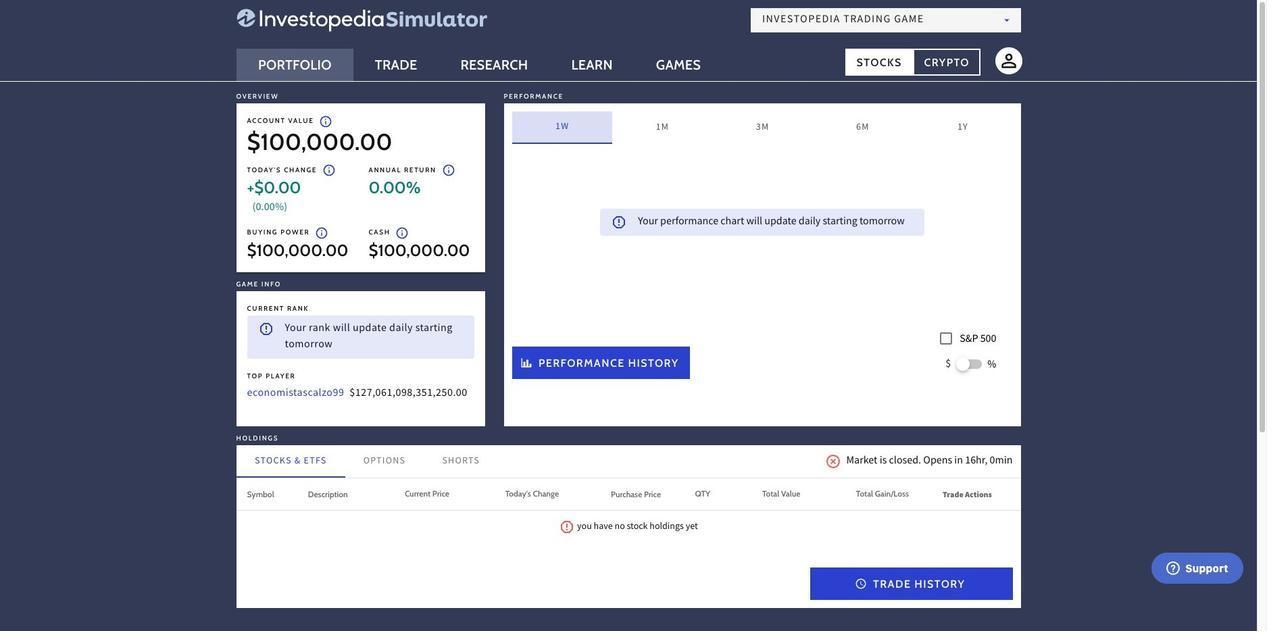 Task type: describe. For each thing, give the bounding box(es) containing it.
total gain/loss: not sorted. activate to sort ascending. column header
[[823, 479, 932, 511]]

today's change: not sorted. activate to sort ascending. column header
[[472, 479, 582, 511]]

1 tab from the left
[[236, 445, 345, 477]]

qty: not sorted. activate to sort ascending. column header
[[672, 479, 733, 511]]

2 tab from the left
[[345, 445, 424, 477]]

current price: not sorted. activate to sort ascending. column header
[[374, 479, 472, 511]]



Task type: locate. For each thing, give the bounding box(es) containing it.
stock logo image
[[236, 9, 487, 32]]

tab
[[236, 445, 345, 477], [345, 445, 424, 477], [424, 445, 498, 477]]

3 tab from the left
[[424, 445, 498, 477]]



Task type: vqa. For each thing, say whether or not it's contained in the screenshot.
Today's Change: Not sorted. Activate to sort ascending. column header
yes



